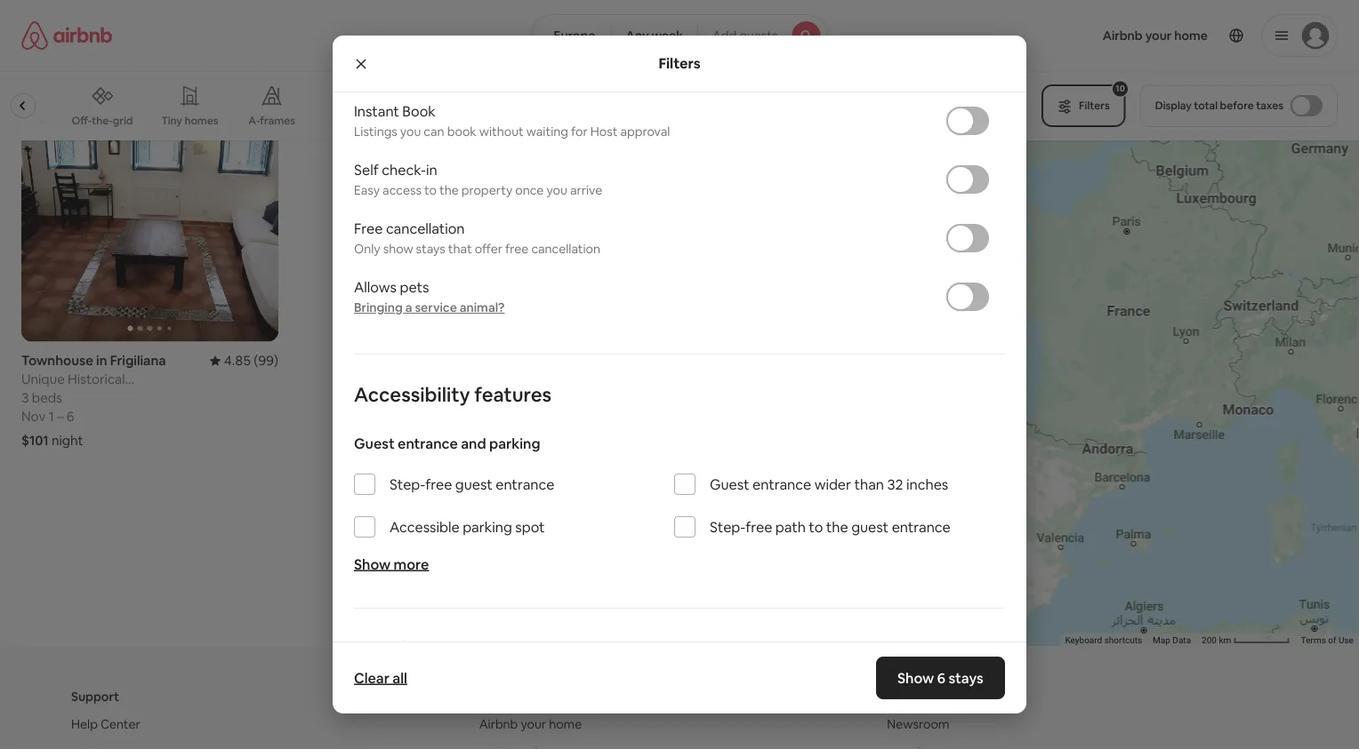 Task type: vqa. For each thing, say whether or not it's contained in the screenshot.
Dutch
no



Task type: locate. For each thing, give the bounding box(es) containing it.
1 horizontal spatial free
[[505, 241, 529, 257]]

accessible
[[390, 518, 460, 536]]

allows pets bringing a service animal?
[[354, 278, 505, 316]]

cancellation
[[386, 219, 465, 238], [531, 241, 600, 257]]

show more
[[354, 556, 429, 574]]

1 vertical spatial in
[[96, 352, 107, 370]]

1 vertical spatial airbnb
[[479, 717, 518, 733]]

0 horizontal spatial to
[[424, 182, 437, 198]]

show up newsroom link
[[898, 669, 934, 688]]

show
[[383, 241, 413, 257]]

1 vertical spatial free
[[425, 476, 452, 494]]

1 left riad
[[21, 60, 27, 76]]

step- up accessible
[[390, 476, 425, 494]]

accessibility
[[354, 382, 470, 407]]

guest
[[455, 476, 493, 494], [851, 518, 889, 536]]

0 horizontal spatial the
[[439, 182, 459, 198]]

0 horizontal spatial guest
[[354, 435, 395, 453]]

stays right tier
[[429, 637, 477, 662]]

instant book listings you can book without waiting for host approval
[[354, 102, 670, 140]]

step-
[[390, 476, 425, 494], [710, 518, 746, 536]]

0 vertical spatial guest
[[455, 476, 493, 494]]

display total before taxes button
[[1140, 85, 1338, 127]]

top
[[354, 637, 389, 662]]

free left path
[[746, 518, 772, 536]]

riad
[[29, 60, 52, 76]]

airbnb left your
[[479, 717, 518, 733]]

newsroom link
[[887, 717, 950, 733]]

guest for guest entrance and parking
[[354, 435, 395, 453]]

map
[[1153, 636, 1171, 646]]

entrance left and
[[398, 435, 458, 453]]

airbnb your home
[[479, 717, 582, 733]]

–
[[57, 408, 64, 426]]

off-
[[72, 114, 92, 127]]

guest down and
[[455, 476, 493, 494]]

terms of use link
[[1301, 636, 1354, 646]]

animal?
[[460, 300, 505, 316]]

show inside show 6 stays link
[[898, 669, 934, 688]]

of
[[1328, 636, 1337, 646]]

1 horizontal spatial in
[[426, 161, 437, 179]]

None search field
[[532, 14, 828, 57]]

0 vertical spatial cancellation
[[386, 219, 465, 238]]

you
[[400, 124, 421, 140], [547, 182, 567, 198]]

0 vertical spatial stays
[[416, 241, 445, 257]]

to right path
[[809, 518, 823, 536]]

show for show 6 stays
[[898, 669, 934, 688]]

guest down than
[[851, 518, 889, 536]]

tier
[[393, 637, 425, 662]]

in left 'frigiliana'
[[96, 352, 107, 370]]

free down guest entrance and parking on the left bottom of page
[[425, 476, 452, 494]]

show
[[354, 556, 391, 574], [898, 669, 934, 688]]

0 vertical spatial you
[[400, 124, 421, 140]]

2 horizontal spatial free
[[746, 518, 772, 536]]

to inside self check-in easy access to the property once you arrive
[[424, 182, 437, 198]]

self
[[354, 161, 379, 179]]

1 horizontal spatial 1
[[49, 408, 54, 426]]

group
[[0, 71, 1031, 141], [21, 98, 278, 342]]

free cancellation only show stays that offer free cancellation
[[354, 219, 600, 257]]

1 vertical spatial parking
[[463, 518, 512, 536]]

cancellation up show
[[386, 219, 465, 238]]

free right "offer"
[[505, 241, 529, 257]]

to right access
[[424, 182, 437, 198]]

0 vertical spatial to
[[424, 182, 437, 198]]

1 vertical spatial 6
[[937, 669, 946, 688]]

check-
[[382, 161, 426, 179]]

2 vertical spatial stays
[[949, 669, 984, 688]]

the down wider
[[826, 518, 848, 536]]

1 horizontal spatial cancellation
[[531, 241, 600, 257]]

profile element
[[849, 0, 1338, 71]]

6
[[67, 408, 74, 426], [937, 669, 946, 688]]

0 vertical spatial the
[[439, 182, 459, 198]]

0 vertical spatial step-
[[390, 476, 425, 494]]

add
[[713, 28, 737, 44]]

$101
[[21, 432, 49, 450]]

1 horizontal spatial 6
[[937, 669, 946, 688]]

in down can
[[426, 161, 437, 179]]

0 horizontal spatial show
[[354, 556, 391, 574]]

help
[[71, 717, 98, 733]]

homes
[[185, 114, 218, 128]]

1 horizontal spatial to
[[809, 518, 823, 536]]

1 vertical spatial to
[[809, 518, 823, 536]]

the
[[439, 182, 459, 198], [826, 518, 848, 536]]

6 right –
[[67, 408, 74, 426]]

10
[[1116, 83, 1125, 94]]

1 horizontal spatial show
[[898, 669, 934, 688]]

1 vertical spatial 1
[[49, 408, 54, 426]]

km
[[1219, 636, 1231, 646]]

the inside self check-in easy access to the property once you arrive
[[439, 182, 459, 198]]

shortcuts
[[1105, 636, 1142, 646]]

0 vertical spatial airbnb
[[887, 689, 927, 705]]

entrance
[[398, 435, 458, 453], [496, 476, 554, 494], [753, 476, 811, 494], [892, 518, 951, 536]]

stays left that
[[416, 241, 445, 257]]

you right the once
[[547, 182, 567, 198]]

1 horizontal spatial step-
[[710, 518, 746, 536]]

parking right and
[[489, 435, 540, 453]]

1 horizontal spatial you
[[547, 182, 567, 198]]

airbnb for airbnb your home
[[479, 717, 518, 733]]

1 vertical spatial stays
[[429, 637, 477, 662]]

0 vertical spatial guest
[[354, 435, 395, 453]]

1 inside 3 beds nov 1 – 6 $101 night
[[49, 408, 54, 426]]

free for step-free guest entrance
[[425, 476, 452, 494]]

1 vertical spatial you
[[547, 182, 567, 198]]

listings
[[354, 124, 397, 140]]

0 horizontal spatial in
[[96, 352, 107, 370]]

1
[[21, 60, 27, 76], [49, 408, 54, 426]]

1 vertical spatial guest
[[710, 476, 750, 494]]

stays inside free cancellation only show stays that offer free cancellation
[[416, 241, 445, 257]]

europe button
[[532, 14, 612, 57]]

guest
[[354, 435, 395, 453], [710, 476, 750, 494]]

0 vertical spatial 6
[[67, 408, 74, 426]]

1 left –
[[49, 408, 54, 426]]

taxes
[[1256, 99, 1284, 113]]

the left property on the left of page
[[439, 182, 459, 198]]

keyboard shortcuts button
[[1065, 635, 1142, 647]]

keyboard shortcuts
[[1065, 636, 1142, 646]]

200
[[1202, 636, 1217, 646]]

3 beds nov 1 – 6 $101 night
[[21, 390, 83, 450]]

2 vertical spatial free
[[746, 518, 772, 536]]

cancellation down arrive
[[531, 241, 600, 257]]

property
[[461, 182, 513, 198]]

0 horizontal spatial you
[[400, 124, 421, 140]]

top tier stays
[[354, 637, 477, 662]]

and
[[461, 435, 486, 453]]

arrive
[[570, 182, 602, 198]]

keyboard
[[1065, 636, 1102, 646]]

step- for step-free path to the guest entrance
[[710, 518, 746, 536]]

0 horizontal spatial guest
[[455, 476, 493, 494]]

book
[[402, 102, 436, 120]]

free for step-free path to the guest entrance
[[746, 518, 772, 536]]

1 horizontal spatial guest
[[851, 518, 889, 536]]

home
[[549, 717, 582, 733]]

clear
[[354, 669, 390, 688]]

0 horizontal spatial step-
[[390, 476, 425, 494]]

step-free path to the guest entrance
[[710, 518, 951, 536]]

1 vertical spatial show
[[898, 669, 934, 688]]

without
[[479, 124, 524, 140]]

parking
[[489, 435, 540, 453], [463, 518, 512, 536]]

approval
[[620, 124, 670, 140]]

in
[[426, 161, 437, 179], [96, 352, 107, 370]]

1 horizontal spatial the
[[826, 518, 848, 536]]

book
[[447, 124, 477, 140]]

airbnb up newsroom link
[[887, 689, 927, 705]]

1 horizontal spatial guest
[[710, 476, 750, 494]]

stays up newsroom link
[[949, 669, 984, 688]]

the-
[[92, 114, 113, 127]]

0 horizontal spatial free
[[425, 476, 452, 494]]

pets
[[400, 278, 429, 296]]

week
[[652, 28, 683, 44]]

show left the 'more'
[[354, 556, 391, 574]]

newsroom
[[887, 717, 950, 733]]

add guests button
[[697, 14, 828, 57]]

0 vertical spatial free
[[505, 241, 529, 257]]

parking left spot
[[463, 518, 512, 536]]

6 up newsroom link
[[937, 669, 946, 688]]

0 vertical spatial show
[[354, 556, 391, 574]]

tropical
[[487, 114, 527, 128]]

night
[[52, 432, 83, 450]]

you down book
[[400, 124, 421, 140]]

0 horizontal spatial airbnb
[[479, 717, 518, 733]]

easy
[[354, 182, 380, 198]]

0 horizontal spatial cancellation
[[386, 219, 465, 238]]

0 vertical spatial 1
[[21, 60, 27, 76]]

airbnb for airbnb
[[887, 689, 927, 705]]

1 vertical spatial step-
[[710, 518, 746, 536]]

6 inside filters dialog
[[937, 669, 946, 688]]

step- left path
[[710, 518, 746, 536]]

0 vertical spatial in
[[426, 161, 437, 179]]

terms of use
[[1301, 636, 1354, 646]]

support
[[71, 689, 119, 705]]

0 horizontal spatial 6
[[67, 408, 74, 426]]

1 horizontal spatial airbnb
[[887, 689, 927, 705]]

zoom out image
[[1313, 106, 1327, 120]]



Task type: describe. For each thing, give the bounding box(es) containing it.
bringing
[[354, 300, 403, 316]]

stays for show
[[949, 669, 984, 688]]

pensions
[[949, 114, 993, 128]]

data
[[1173, 636, 1191, 646]]

stays for top
[[429, 637, 477, 662]]

(99)
[[254, 352, 278, 370]]

you inside self check-in easy access to the property once you arrive
[[547, 182, 567, 198]]

a-
[[248, 114, 260, 128]]

before
[[1220, 99, 1254, 113]]

riads
[[415, 114, 442, 128]]

frigiliana
[[110, 352, 166, 370]]

guests
[[739, 28, 778, 44]]

display
[[1155, 99, 1192, 113]]

show more button
[[354, 556, 429, 574]]

europe
[[554, 28, 596, 44]]

self check-in easy access to the property once you arrive
[[354, 161, 602, 198]]

total
[[1194, 99, 1218, 113]]

clear all button
[[345, 661, 416, 697]]

a
[[405, 300, 412, 316]]

1 vertical spatial guest
[[851, 518, 889, 536]]

in inside self check-in easy access to the property once you arrive
[[426, 161, 437, 179]]

show 6 stays
[[898, 669, 984, 688]]

show 6 stays link
[[876, 657, 1005, 700]]

entrance up spot
[[496, 476, 554, 494]]

6 inside 3 beds nov 1 – 6 $101 night
[[67, 408, 74, 426]]

for
[[571, 124, 588, 140]]

instant
[[354, 102, 399, 120]]

1 vertical spatial cancellation
[[531, 241, 600, 257]]

desert
[[568, 114, 602, 128]]

inches
[[907, 476, 948, 494]]

can
[[424, 124, 444, 140]]

center
[[100, 717, 140, 733]]

accessible parking spot
[[390, 518, 545, 536]]

clear all
[[354, 669, 407, 688]]

entrance up path
[[753, 476, 811, 494]]

your
[[521, 717, 546, 733]]

filters
[[659, 54, 701, 73]]

a-frames
[[248, 114, 295, 128]]

show for show more
[[354, 556, 391, 574]]

accessibility features
[[354, 382, 552, 407]]

group containing off-the-grid
[[0, 71, 1031, 141]]

200 km button
[[1197, 634, 1296, 647]]

4.85
[[224, 352, 251, 370]]

than
[[854, 476, 884, 494]]

that
[[448, 241, 472, 257]]

0 horizontal spatial 1
[[21, 60, 27, 76]]

map data
[[1153, 636, 1191, 646]]

casas particulares
[[638, 114, 731, 127]]

off-the-grid
[[72, 114, 133, 127]]

1 riad
[[21, 60, 52, 76]]

terms
[[1301, 636, 1326, 646]]

google image
[[861, 624, 919, 647]]

use
[[1339, 636, 1354, 646]]

step-free guest entrance
[[390, 476, 554, 494]]

google map
showing 3 stays. region
[[856, 37, 1359, 647]]

host
[[590, 124, 618, 140]]

0 vertical spatial parking
[[489, 435, 540, 453]]

wider
[[815, 476, 851, 494]]

tiny homes
[[161, 114, 218, 128]]

free
[[354, 219, 383, 238]]

offer
[[475, 241, 503, 257]]

nov
[[21, 408, 46, 426]]

new
[[339, 114, 361, 128]]

grid
[[113, 114, 133, 127]]

you inside instant book listings you can book without waiting for host approval
[[400, 124, 421, 140]]

add to wishlist: townhouse in frigiliana image
[[243, 111, 264, 133]]

once
[[515, 182, 544, 198]]

help center
[[71, 717, 140, 733]]

all
[[393, 669, 407, 688]]

zoom in image
[[1313, 69, 1327, 84]]

access
[[383, 182, 422, 198]]

filters dialog
[[333, 19, 1027, 750]]

32
[[887, 476, 903, 494]]

entrance down inches
[[892, 518, 951, 536]]

townhouse in frigiliana
[[21, 352, 166, 370]]

display total before taxes
[[1155, 99, 1284, 113]]

more
[[394, 556, 429, 574]]

none search field containing europe
[[532, 14, 828, 57]]

help center link
[[71, 717, 140, 733]]

bringing a service animal? button
[[354, 300, 505, 316]]

any week button
[[611, 14, 698, 57]]

service
[[415, 300, 457, 316]]

any
[[626, 28, 649, 44]]

4.85 out of 5 average rating,  99 reviews image
[[210, 352, 278, 370]]

4.85 (99)
[[224, 352, 278, 370]]

beds
[[32, 390, 62, 407]]

any week
[[626, 28, 683, 44]]

particulares
[[671, 114, 731, 127]]

map data button
[[1153, 635, 1191, 647]]

step- for step-free guest entrance
[[390, 476, 425, 494]]

free inside free cancellation only show stays that offer free cancellation
[[505, 241, 529, 257]]

guest entrance and parking
[[354, 435, 540, 453]]

1 vertical spatial the
[[826, 518, 848, 536]]

waiting
[[526, 124, 568, 140]]

guest for guest entrance wider than 32 inches
[[710, 476, 750, 494]]

frames
[[260, 114, 295, 128]]

200 km
[[1202, 636, 1234, 646]]

allows
[[354, 278, 397, 296]]

airbnb your home link
[[479, 717, 582, 733]]



